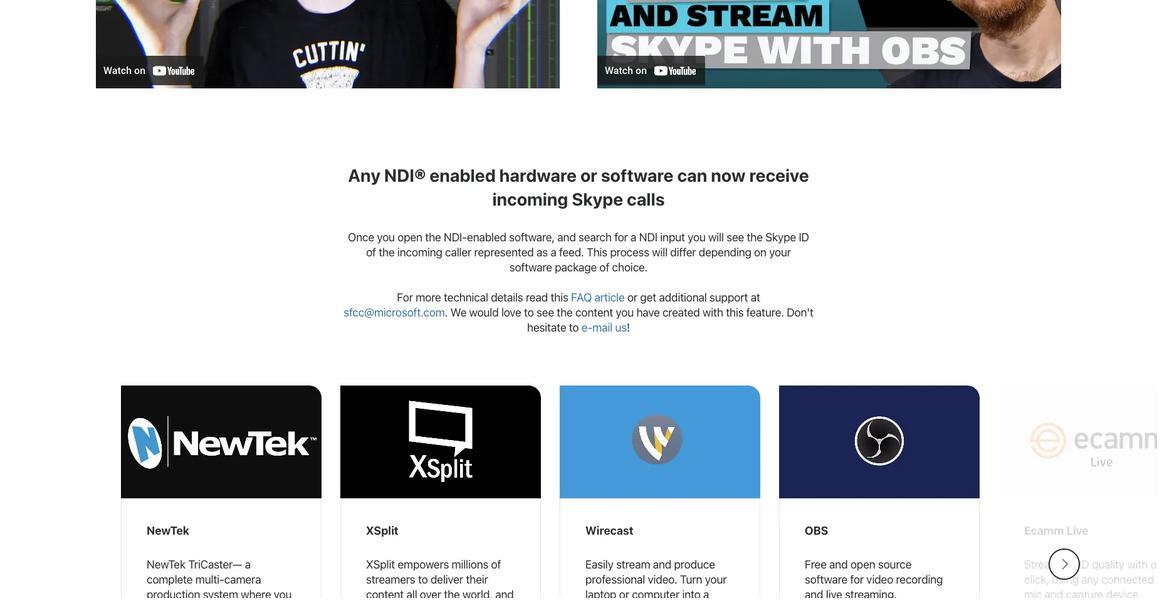Task type: describe. For each thing, give the bounding box(es) containing it.
easily
[[586, 558, 614, 571]]

for inside free and open source software for video recording and live streaming.
[[851, 573, 864, 586]]

content inside for more technical details read this faq article or get additional support at sfcc@microsoft.com . we would love to see the content you have created with this feature. don't hesitate to
[[576, 306, 613, 319]]

search
[[579, 231, 612, 244]]

source
[[879, 558, 912, 571]]

where
[[241, 588, 271, 598]]

receive
[[750, 165, 809, 186]]

represented
[[474, 246, 534, 259]]

any ndi® enabled hardware or software can now receive incoming skype calls
[[348, 165, 809, 210]]

don't
[[787, 306, 814, 319]]

multi-
[[196, 573, 224, 586]]

id
[[799, 231, 810, 244]]

get
[[641, 291, 657, 304]]

0 horizontal spatial you
[[377, 231, 395, 244]]

wirecast
[[586, 524, 634, 537]]

on
[[755, 246, 767, 259]]

!
[[627, 321, 630, 334]]

all
[[407, 588, 417, 598]]

world,
[[463, 588, 493, 598]]

system
[[203, 588, 238, 598]]

once
[[348, 231, 374, 244]]

any
[[348, 165, 381, 186]]

with
[[703, 306, 724, 319]]

newtek tricaster— a complete multi-camera production system where y
[[147, 558, 292, 598]]

tricaster—
[[188, 558, 242, 571]]

and inside once you open the ndi-enabled software, and search for a ndi input you will see the skype id of the incoming caller represented as a feed. this process will differ depending on your software package of choice.
[[558, 231, 576, 244]]

now
[[711, 165, 746, 186]]

streamers
[[366, 573, 416, 586]]

see inside for more technical details read this faq article or get additional support at sfcc@microsoft.com . we would love to see the content you have created with this feature. don't hesitate to
[[537, 306, 554, 319]]

obs
[[805, 524, 829, 537]]

as
[[537, 246, 548, 259]]

camera
[[224, 573, 261, 586]]

incoming inside any ndi® enabled hardware or software can now receive incoming skype calls
[[493, 189, 568, 210]]

free
[[805, 558, 827, 571]]

obs company logo image
[[780, 386, 980, 499]]

you inside for more technical details read this faq article or get additional support at sfcc@microsoft.com . we would love to see the content you have created with this feature. don't hesitate to
[[616, 306, 634, 319]]

hesitate to
[[527, 321, 579, 334]]

wirecast company logo image
[[560, 386, 761, 499]]

and left live
[[805, 588, 824, 598]]

would
[[469, 306, 499, 319]]

sfcc@microsoft.com
[[344, 306, 445, 319]]

e-mail us link
[[582, 321, 627, 334]]

or inside any ndi® enabled hardware or software can now receive incoming skype calls
[[581, 165, 598, 186]]

skype inside once you open the ndi-enabled software, and search for a ndi input you will see the skype id of the incoming caller represented as a feed. this process will differ depending on your software package of choice.
[[766, 231, 797, 244]]

production
[[147, 588, 200, 598]]

a inside newtek tricaster— a complete multi-camera production system where y
[[245, 558, 251, 571]]

e-mail us !
[[582, 321, 630, 334]]

technical
[[444, 291, 488, 304]]

streaming.
[[845, 588, 897, 598]]

newtek company logo image
[[121, 386, 322, 499]]

skype inside any ndi® enabled hardware or software can now receive incoming skype calls
[[572, 189, 623, 210]]

hardware
[[500, 165, 577, 186]]

xsplit for xsplit
[[366, 524, 399, 537]]

computer
[[632, 588, 680, 598]]

.
[[445, 306, 448, 319]]

e-
[[582, 321, 593, 334]]

software inside free and open source software for video recording and live streaming.
[[805, 573, 848, 586]]

see inside once you open the ndi-enabled software, and search for a ndi input you will see the skype id of the incoming caller represented as a feed. this process will differ depending on your software package of choice.
[[727, 231, 745, 244]]

2 horizontal spatial you
[[688, 231, 706, 244]]

newtek for newtek
[[147, 524, 189, 537]]

software inside once you open the ndi-enabled software, and search for a ndi input you will see the skype id of the incoming caller represented as a feed. this process will differ depending on your software package of choice.
[[510, 261, 552, 274]]

easily stream and produce professional video. turn your laptop or computer into
[[586, 558, 727, 598]]

live
[[826, 588, 843, 598]]

calls
[[627, 189, 665, 210]]

ndi®
[[384, 165, 426, 186]]

xsplit company logo image
[[341, 386, 541, 499]]

enabled inside any ndi® enabled hardware or software can now receive incoming skype calls
[[430, 165, 496, 186]]

laptop
[[586, 588, 617, 598]]

video.
[[648, 573, 678, 586]]

for
[[397, 291, 413, 304]]

love
[[502, 306, 522, 319]]

faq article link
[[571, 291, 625, 304]]

2 horizontal spatial of
[[600, 261, 610, 274]]

more
[[416, 291, 441, 304]]

the inside for more technical details read this faq article or get additional support at sfcc@microsoft.com . we would love to see the content you have created with this feature. don't hesitate to
[[557, 306, 573, 319]]

have
[[637, 306, 660, 319]]

0 vertical spatial of
[[366, 246, 376, 259]]

1 vertical spatial will
[[652, 246, 668, 259]]

package
[[555, 261, 597, 274]]

empowers
[[398, 558, 449, 571]]

0 vertical spatial this
[[551, 291, 569, 304]]



Task type: vqa. For each thing, say whether or not it's contained in the screenshot.
software inside the the 'Free and open source software for video recording and live streaming.'
yes



Task type: locate. For each thing, give the bounding box(es) containing it.
0 vertical spatial content
[[576, 306, 613, 319]]

you right once
[[377, 231, 395, 244]]

and
[[558, 231, 576, 244], [653, 558, 672, 571], [830, 558, 848, 571], [805, 588, 824, 598]]

a up camera on the bottom left
[[245, 558, 251, 571]]

created
[[663, 306, 700, 319]]

content down faq article link
[[576, 306, 613, 319]]

millions
[[452, 558, 489, 571]]

1 vertical spatial incoming
[[398, 246, 443, 259]]

and up 'video.'
[[653, 558, 672, 571]]

skype up search
[[572, 189, 623, 210]]

video
[[867, 573, 894, 586]]

or inside for more technical details read this faq article or get additional support at sfcc@microsoft.com . we would love to see the content you have created with this feature. don't hesitate to
[[628, 291, 638, 304]]

your inside 'easily stream and produce professional video. turn your laptop or computer into'
[[705, 573, 727, 586]]

0 horizontal spatial will
[[652, 246, 668, 259]]

newtek inside newtek tricaster— a complete multi-camera production system where y
[[147, 558, 186, 571]]

for up process
[[615, 231, 628, 244]]

to inside xsplit empowers millions of streamers to deliver their content all over the world, a
[[418, 573, 428, 586]]

0 horizontal spatial incoming
[[398, 246, 443, 259]]

additional
[[659, 291, 707, 304]]

open for obs
[[851, 558, 876, 571]]

a left the ndi
[[631, 231, 637, 244]]

open left ndi-
[[398, 231, 423, 244]]

open inside free and open source software for video recording and live streaming.
[[851, 558, 876, 571]]

professional
[[586, 573, 645, 586]]

recording
[[896, 573, 943, 586]]

complete
[[147, 573, 193, 586]]

1 horizontal spatial your
[[770, 246, 791, 259]]

the up hesitate to
[[557, 306, 573, 319]]

deliver
[[431, 573, 463, 586]]

choice.
[[612, 261, 648, 274]]

free and open source software for video recording and live streaming.
[[805, 558, 943, 598]]

stream
[[617, 558, 651, 571]]

see up depending
[[727, 231, 745, 244]]

input
[[661, 231, 685, 244]]

incoming left caller
[[398, 246, 443, 259]]

1 horizontal spatial open
[[851, 558, 876, 571]]

depending
[[699, 246, 752, 259]]

read
[[526, 291, 548, 304]]

0 horizontal spatial this
[[551, 291, 569, 304]]

or inside 'easily stream and produce professional video. turn your laptop or computer into'
[[619, 588, 630, 598]]

1 horizontal spatial of
[[491, 558, 501, 571]]

will up depending
[[709, 231, 724, 244]]

will
[[709, 231, 724, 244], [652, 246, 668, 259]]

open up video
[[851, 558, 876, 571]]

0 horizontal spatial software
[[510, 261, 552, 274]]

ndi-
[[444, 231, 467, 244]]

1 vertical spatial software
[[510, 261, 552, 274]]

0 vertical spatial xsplit
[[366, 524, 399, 537]]

0 vertical spatial see
[[727, 231, 745, 244]]

at
[[751, 291, 761, 304]]

will down the ndi
[[652, 246, 668, 259]]

incoming inside once you open the ndi-enabled software, and search for a ndi input you will see the skype id of the incoming caller represented as a feed. this process will differ depending on your software package of choice.
[[398, 246, 443, 259]]

1 horizontal spatial content
[[576, 306, 613, 319]]

1 vertical spatial content
[[366, 588, 404, 598]]

faq
[[571, 291, 592, 304]]

open inside once you open the ndi-enabled software, and search for a ndi input you will see the skype id of the incoming caller represented as a feed. this process will differ depending on your software package of choice.
[[398, 231, 423, 244]]

mail us
[[593, 321, 627, 334]]

of inside xsplit empowers millions of streamers to deliver their content all over the world, a
[[491, 558, 501, 571]]

0 vertical spatial skype
[[572, 189, 623, 210]]

software inside any ndi® enabled hardware or software can now receive incoming skype calls
[[601, 165, 674, 186]]

skype left 'id'
[[766, 231, 797, 244]]

over
[[420, 588, 441, 598]]

article
[[595, 291, 625, 304]]

of down once
[[366, 246, 376, 259]]

1 horizontal spatial to
[[524, 306, 534, 319]]

this left the 'faq'
[[551, 291, 569, 304]]

1 vertical spatial this
[[726, 306, 744, 319]]

1 vertical spatial or
[[628, 291, 638, 304]]

for inside once you open the ndi-enabled software, and search for a ndi input you will see the skype id of the incoming caller represented as a feed. this process will differ depending on your software package of choice.
[[615, 231, 628, 244]]

of right millions
[[491, 558, 501, 571]]

to down read
[[524, 306, 534, 319]]

xsplit empowers millions of streamers to deliver their content all over the world, a
[[366, 558, 514, 598]]

0 horizontal spatial a
[[245, 558, 251, 571]]

0 horizontal spatial see
[[537, 306, 554, 319]]

can
[[678, 165, 708, 186]]

once you open the ndi-enabled software, and search for a ndi input you will see the skype id of the incoming caller represented as a feed. this process will differ depending on your software package of choice.
[[348, 231, 810, 274]]

1 vertical spatial for
[[851, 573, 864, 586]]

enabled up represented
[[467, 231, 507, 244]]

a
[[631, 231, 637, 244], [551, 246, 557, 259], [245, 558, 251, 571]]

or left get
[[628, 291, 638, 304]]

0 vertical spatial your
[[770, 246, 791, 259]]

1 horizontal spatial a
[[551, 246, 557, 259]]

1 vertical spatial enabled
[[467, 231, 507, 244]]

0 vertical spatial will
[[709, 231, 724, 244]]

or right hardware
[[581, 165, 598, 186]]

the up sfcc@microsoft.com
[[379, 246, 395, 259]]

2 vertical spatial of
[[491, 558, 501, 571]]

you up differ
[[688, 231, 706, 244]]

to inside for more technical details read this faq article or get additional support at sfcc@microsoft.com . we would love to see the content you have created with this feature. don't hesitate to
[[524, 306, 534, 319]]

0 vertical spatial software
[[601, 165, 674, 186]]

1 horizontal spatial this
[[726, 306, 744, 319]]

1 vertical spatial to
[[418, 573, 428, 586]]

open
[[398, 231, 423, 244], [851, 558, 876, 571]]

the
[[425, 231, 441, 244], [747, 231, 763, 244], [379, 246, 395, 259], [557, 306, 573, 319], [444, 588, 460, 598]]

1 vertical spatial xsplit
[[366, 558, 395, 571]]

see
[[727, 231, 745, 244], [537, 306, 554, 319]]

0 horizontal spatial content
[[366, 588, 404, 598]]

the inside xsplit empowers millions of streamers to deliver their content all over the world, a
[[444, 588, 460, 598]]

the up on
[[747, 231, 763, 244]]

your inside once you open the ndi-enabled software, and search for a ndi input you will see the skype id of the incoming caller represented as a feed. this process will differ depending on your software package of choice.
[[770, 246, 791, 259]]

newtek for newtek tricaster— a complete multi-camera production system where y
[[147, 558, 186, 571]]

to
[[524, 306, 534, 319], [418, 573, 428, 586]]

0 vertical spatial for
[[615, 231, 628, 244]]

0 horizontal spatial open
[[398, 231, 423, 244]]

details
[[491, 291, 523, 304]]

produce
[[674, 558, 715, 571]]

0 vertical spatial open
[[398, 231, 423, 244]]

2 vertical spatial a
[[245, 558, 251, 571]]

2 xsplit from the top
[[366, 558, 395, 571]]

2 horizontal spatial a
[[631, 231, 637, 244]]

this down support
[[726, 306, 744, 319]]

content down 'streamers'
[[366, 588, 404, 598]]

xsplit inside xsplit empowers millions of streamers to deliver their content all over the world, a
[[366, 558, 395, 571]]

this
[[551, 291, 569, 304], [726, 306, 744, 319]]

content inside xsplit empowers millions of streamers to deliver their content all over the world, a
[[366, 588, 404, 598]]

your
[[770, 246, 791, 259], [705, 573, 727, 586]]

you up !
[[616, 306, 634, 319]]

the left ndi-
[[425, 231, 441, 244]]

for more technical details read this faq article or get additional support at sfcc@microsoft.com . we would love to see the content you have created with this feature. don't hesitate to
[[344, 291, 814, 334]]

for up streaming.
[[851, 573, 864, 586]]

we
[[451, 306, 467, 319]]

software
[[601, 165, 674, 186], [510, 261, 552, 274], [805, 573, 848, 586]]

2 vertical spatial or
[[619, 588, 630, 598]]

1 newtek from the top
[[147, 524, 189, 537]]

skype
[[572, 189, 623, 210], [766, 231, 797, 244]]

incoming down hardware
[[493, 189, 568, 210]]

0 horizontal spatial skype
[[572, 189, 623, 210]]

or down professional
[[619, 588, 630, 598]]

xsplit for xsplit empowers millions of streamers to deliver their content all over the world, a
[[366, 558, 395, 571]]

of down the this
[[600, 261, 610, 274]]

software down as
[[510, 261, 552, 274]]

xsplit
[[366, 524, 399, 537], [366, 558, 395, 571]]

1 horizontal spatial for
[[851, 573, 864, 586]]

sfcc@microsoft.com link
[[344, 306, 445, 319]]

0 horizontal spatial your
[[705, 573, 727, 586]]

2 vertical spatial software
[[805, 573, 848, 586]]

caller
[[445, 246, 472, 259]]

a right as
[[551, 246, 557, 259]]

your right turn
[[705, 573, 727, 586]]

and inside 'easily stream and produce professional video. turn your laptop or computer into'
[[653, 558, 672, 571]]

your right on
[[770, 246, 791, 259]]

0 horizontal spatial to
[[418, 573, 428, 586]]

2 newtek from the top
[[147, 558, 186, 571]]

0 horizontal spatial of
[[366, 246, 376, 259]]

see up hesitate to
[[537, 306, 554, 319]]

feed.
[[559, 246, 584, 259]]

this
[[587, 246, 608, 259]]

incoming
[[493, 189, 568, 210], [398, 246, 443, 259]]

of
[[366, 246, 376, 259], [600, 261, 610, 274], [491, 558, 501, 571]]

and up feed. on the top of page
[[558, 231, 576, 244]]

0 vertical spatial newtek
[[147, 524, 189, 537]]

software up live
[[805, 573, 848, 586]]

open for any ndi® enabled hardware or software can now receive incoming skype calls
[[398, 231, 423, 244]]

feature.
[[747, 306, 784, 319]]

1 vertical spatial of
[[600, 261, 610, 274]]

1 horizontal spatial will
[[709, 231, 724, 244]]

ndi
[[639, 231, 658, 244]]

1 xsplit from the top
[[366, 524, 399, 537]]

1 vertical spatial skype
[[766, 231, 797, 244]]

1 horizontal spatial you
[[616, 306, 634, 319]]

2 horizontal spatial software
[[805, 573, 848, 586]]

to down empowers
[[418, 573, 428, 586]]

1 horizontal spatial software
[[601, 165, 674, 186]]

1 horizontal spatial incoming
[[493, 189, 568, 210]]

or
[[581, 165, 598, 186], [628, 291, 638, 304], [619, 588, 630, 598]]

enabled inside once you open the ndi-enabled software, and search for a ndi input you will see the skype id of the incoming caller represented as a feed. this process will differ depending on your software package of choice.
[[467, 231, 507, 244]]

enabled
[[430, 165, 496, 186], [467, 231, 507, 244]]

software up calls
[[601, 165, 674, 186]]

you
[[377, 231, 395, 244], [688, 231, 706, 244], [616, 306, 634, 319]]

support
[[710, 291, 748, 304]]

for
[[615, 231, 628, 244], [851, 573, 864, 586]]

software,
[[509, 231, 555, 244]]

0 vertical spatial to
[[524, 306, 534, 319]]

1 vertical spatial a
[[551, 246, 557, 259]]

and right free on the right
[[830, 558, 848, 571]]

1 vertical spatial open
[[851, 558, 876, 571]]

0 vertical spatial enabled
[[430, 165, 496, 186]]

the down deliver
[[444, 588, 460, 598]]

1 horizontal spatial skype
[[766, 231, 797, 244]]

their
[[466, 573, 488, 586]]

differ
[[671, 246, 696, 259]]

1 vertical spatial newtek
[[147, 558, 186, 571]]

0 horizontal spatial for
[[615, 231, 628, 244]]

0 vertical spatial a
[[631, 231, 637, 244]]

1 vertical spatial see
[[537, 306, 554, 319]]

turn
[[680, 573, 703, 586]]

process
[[610, 246, 650, 259]]

1 vertical spatial your
[[705, 573, 727, 586]]

0 vertical spatial incoming
[[493, 189, 568, 210]]

0 vertical spatial or
[[581, 165, 598, 186]]

enabled right ndi®
[[430, 165, 496, 186]]

1 horizontal spatial see
[[727, 231, 745, 244]]

newtek
[[147, 524, 189, 537], [147, 558, 186, 571]]



